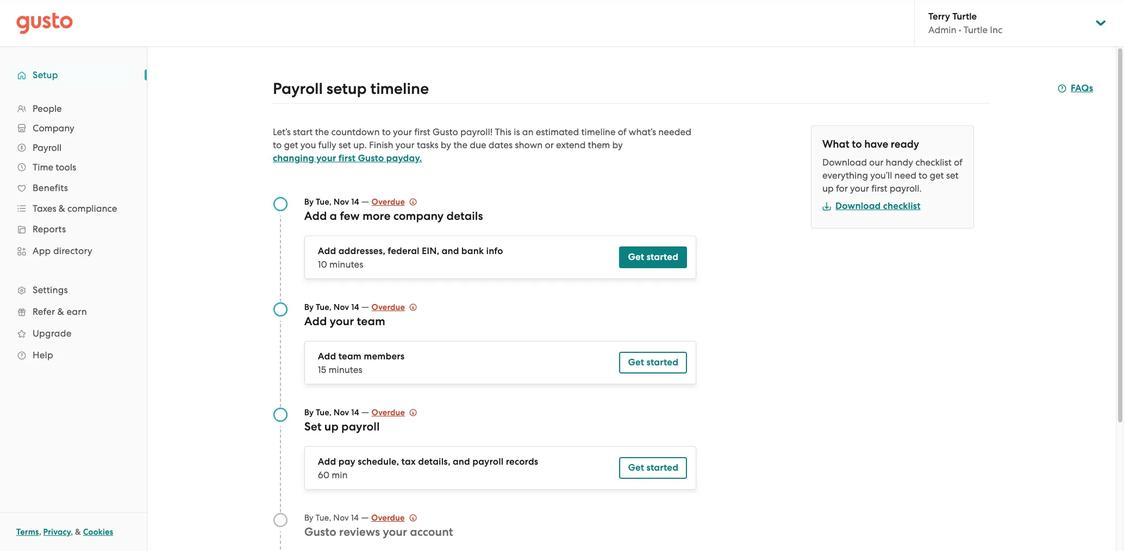 Task type: describe. For each thing, give the bounding box(es) containing it.
what
[[822, 138, 849, 151]]

an
[[522, 127, 534, 138]]

& for compliance
[[59, 203, 65, 214]]

started for first get started button from the top
[[647, 252, 679, 263]]

refer & earn
[[33, 307, 87, 317]]

settings link
[[11, 280, 136, 300]]

the inside let's start the countdown to your first gusto payroll! this is an estimated                     timeline of what's needed to get you fully set up.
[[315, 127, 329, 138]]

by for add your team
[[304, 303, 314, 313]]

start
[[293, 127, 313, 138]]

team inside add team members 15 minutes
[[338, 351, 362, 363]]

14 for a
[[351, 197, 359, 207]]

privacy link
[[43, 528, 71, 538]]

compliance
[[67, 203, 117, 214]]

by tue, nov 14 — for up
[[304, 407, 372, 418]]

needed
[[658, 127, 691, 138]]

settings
[[33, 285, 68, 296]]

min
[[332, 470, 348, 481]]

tools
[[56, 162, 76, 173]]

changing
[[273, 153, 314, 164]]

what to have ready
[[822, 138, 919, 151]]

set inside download our handy checklist of everything you'll need to get set up for your first payroll.
[[946, 170, 959, 181]]

terry turtle admin • turtle inc
[[928, 11, 1003, 35]]

your inside let's start the countdown to your first gusto payroll! this is an estimated                     timeline of what's needed to get you fully set up.
[[393, 127, 412, 138]]

tue, for reviews
[[316, 514, 331, 523]]

few
[[340, 209, 360, 223]]

add a few more company details
[[304, 209, 483, 223]]

•
[[959, 24, 961, 35]]

terry
[[928, 11, 950, 22]]

payroll inside the 'add pay schedule, tax details, and payroll records 60 min'
[[473, 457, 504, 468]]

tax
[[401, 457, 416, 468]]

is
[[514, 127, 520, 138]]

need
[[895, 170, 916, 181]]

2 vertical spatial &
[[75, 528, 81, 538]]

everything
[[822, 170, 868, 181]]

payroll button
[[11, 138, 136, 158]]

— for payroll
[[361, 407, 369, 418]]

or
[[545, 140, 554, 151]]

checklist inside download our handy checklist of everything you'll need to get set up for your first payroll.
[[916, 157, 952, 168]]

14 for reviews
[[351, 514, 359, 523]]

first for changing
[[339, 153, 356, 164]]

of inside download our handy checklist of everything you'll need to get set up for your first payroll.
[[954, 157, 963, 168]]

info
[[486, 246, 503, 257]]

started for 2nd get started button from the top of the page
[[647, 357, 679, 369]]

overdue button for payroll
[[372, 407, 417, 420]]

started for 1st get started button from the bottom
[[647, 463, 679, 474]]

by tue, nov 14 — for your
[[304, 302, 372, 313]]

reports link
[[11, 220, 136, 239]]

minutes inside add team members 15 minutes
[[329, 365, 362, 376]]

refer & earn link
[[11, 302, 136, 322]]

pay
[[338, 457, 355, 468]]

3 get started from the top
[[628, 463, 679, 474]]

the inside finish your tasks by the due dates shown or extend them by changing your first gusto payday.
[[453, 140, 468, 151]]

nov for a
[[334, 197, 349, 207]]

10
[[318, 259, 327, 270]]

circle blank image
[[273, 513, 288, 528]]

2 get started from the top
[[628, 357, 679, 369]]

taxes & compliance button
[[11, 199, 136, 219]]

taxes
[[33, 203, 56, 214]]

refer
[[33, 307, 55, 317]]

your up payday.
[[396, 140, 415, 151]]

help
[[33, 350, 53, 361]]

dates
[[489, 140, 513, 151]]

tue, for a
[[316, 197, 332, 207]]

app directory link
[[11, 241, 136, 261]]

download checklist
[[836, 201, 921, 212]]

download our handy checklist of everything you'll need to get set up for your first payroll.
[[822, 157, 963, 194]]

your right 'reviews'
[[383, 526, 407, 540]]

tue, for your
[[316, 303, 332, 313]]

payroll for payroll
[[33, 142, 62, 153]]

nov for reviews
[[333, 514, 349, 523]]

shown
[[515, 140, 543, 151]]

company button
[[11, 119, 136, 138]]

set
[[304, 420, 322, 434]]

nov for your
[[334, 303, 349, 313]]

1 , from the left
[[39, 528, 41, 538]]

download checklist link
[[822, 201, 921, 212]]

0 vertical spatial team
[[357, 315, 385, 329]]

time tools button
[[11, 158, 136, 177]]

let's start the countdown to your first gusto payroll! this is an estimated                     timeline of what's needed to get you fully set up.
[[273, 127, 691, 151]]

2 get started button from the top
[[619, 352, 687, 374]]

faqs button
[[1058, 82, 1093, 95]]

ein,
[[422, 246, 439, 257]]

& for earn
[[57, 307, 64, 317]]

minutes inside add addresses, federal ein, and bank info 10 minutes
[[329, 259, 363, 270]]

company
[[33, 123, 74, 134]]

cookies button
[[83, 526, 113, 539]]

more
[[363, 209, 391, 223]]

— for few
[[361, 196, 369, 207]]

overdue button for your
[[371, 512, 417, 525]]

add for add your team
[[304, 315, 327, 329]]

details,
[[418, 457, 450, 468]]

for
[[836, 183, 848, 194]]

15
[[318, 365, 326, 376]]

first for for
[[871, 183, 887, 194]]

overdue for team
[[372, 303, 405, 313]]

by tue, nov 14 — for a
[[304, 196, 372, 207]]

nov for up
[[334, 408, 349, 418]]

changing your first gusto payday. button
[[273, 152, 422, 165]]

3 get started button from the top
[[619, 458, 687, 479]]

setup
[[33, 70, 58, 80]]

list containing people
[[0, 99, 147, 366]]

cookies
[[83, 528, 113, 538]]

gusto inside finish your tasks by the due dates shown or extend them by changing your first gusto payday.
[[358, 153, 384, 164]]

by for set up payroll
[[304, 408, 314, 418]]

app
[[33, 246, 51, 257]]

federal
[[388, 246, 420, 257]]

reports
[[33, 224, 66, 235]]

0 vertical spatial turtle
[[952, 11, 977, 22]]

overdue button for few
[[372, 196, 417, 209]]

1 vertical spatial checklist
[[883, 201, 921, 212]]

reviews
[[339, 526, 380, 540]]

1 vertical spatial turtle
[[964, 24, 988, 35]]

— for your
[[361, 513, 369, 523]]

faqs
[[1071, 83, 1093, 94]]



Task type: vqa. For each thing, say whether or not it's contained in the screenshot.
Let'S Start The Countdown To Your First Gusto Payroll! This Is An Estimated                     Timeline Of What'S Needed To Get You Fully Set Up.
yes



Task type: locate. For each thing, give the bounding box(es) containing it.
1 vertical spatial up
[[324, 420, 339, 434]]

you
[[300, 140, 316, 151]]

, left cookies
[[71, 528, 73, 538]]

1 started from the top
[[647, 252, 679, 263]]

get inside let's start the countdown to your first gusto payroll! this is an estimated                     timeline of what's needed to get you fully set up.
[[284, 140, 298, 151]]

payroll inside dropdown button
[[33, 142, 62, 153]]

14 up 'reviews'
[[351, 514, 359, 523]]

checklist
[[916, 157, 952, 168], [883, 201, 921, 212]]

by up set
[[304, 408, 314, 418]]

4 by tue, nov 14 — from the top
[[304, 513, 371, 523]]

2 vertical spatial first
[[871, 183, 887, 194]]

payroll up pay
[[341, 420, 380, 434]]

gusto inside let's start the countdown to your first gusto payroll! this is an estimated                     timeline of what's needed to get you fully set up.
[[433, 127, 458, 138]]

1 by from the top
[[304, 197, 314, 207]]

up
[[822, 183, 834, 194], [324, 420, 339, 434]]

add pay schedule, tax details, and payroll records 60 min
[[318, 457, 538, 481]]

set
[[339, 140, 351, 151], [946, 170, 959, 181]]

finish
[[369, 140, 393, 151]]

up left for
[[822, 183, 834, 194]]

of
[[618, 127, 627, 138], [954, 157, 963, 168]]

terms link
[[16, 528, 39, 538]]

your right for
[[850, 183, 869, 194]]

turtle
[[952, 11, 977, 22], [964, 24, 988, 35]]

overdue up add a few more company details
[[372, 197, 405, 207]]

by tue, nov 14 — up a on the top
[[304, 196, 372, 207]]

overdue button up tax
[[372, 407, 417, 420]]

tue, up add your team in the left of the page
[[316, 303, 332, 313]]

&
[[59, 203, 65, 214], [57, 307, 64, 317], [75, 528, 81, 538]]

add for add team members 15 minutes
[[318, 351, 336, 363]]

14
[[351, 197, 359, 207], [351, 303, 359, 313], [351, 408, 359, 418], [351, 514, 359, 523]]

download down for
[[836, 201, 881, 212]]

the
[[315, 127, 329, 138], [453, 140, 468, 151]]

1 vertical spatial get started
[[628, 357, 679, 369]]

add
[[304, 209, 327, 223], [318, 246, 336, 257], [304, 315, 327, 329], [318, 351, 336, 363], [318, 457, 336, 468]]

them
[[588, 140, 610, 151]]

overdue for few
[[372, 197, 405, 207]]

terms
[[16, 528, 39, 538]]

first up tasks
[[414, 127, 430, 138]]

0 vertical spatial minutes
[[329, 259, 363, 270]]

1 tue, from the top
[[316, 197, 332, 207]]

0 vertical spatial started
[[647, 252, 679, 263]]

payroll setup timeline
[[273, 79, 429, 98]]

by tue, nov 14 — up add your team in the left of the page
[[304, 302, 372, 313]]

first down the you'll
[[871, 183, 887, 194]]

taxes & compliance
[[33, 203, 117, 214]]

overdue button for team
[[372, 301, 417, 314]]

2 vertical spatial get started
[[628, 463, 679, 474]]

60
[[318, 470, 329, 481]]

payroll for payroll setup timeline
[[273, 79, 323, 98]]

minutes
[[329, 259, 363, 270], [329, 365, 362, 376]]

schedule,
[[358, 457, 399, 468]]

privacy
[[43, 528, 71, 538]]

0 vertical spatial get started button
[[619, 247, 687, 269]]

3 by from the top
[[304, 408, 314, 418]]

and right ein,
[[442, 246, 459, 257]]

2 tue, from the top
[[316, 303, 332, 313]]

& inside dropdown button
[[59, 203, 65, 214]]

2 , from the left
[[71, 528, 73, 538]]

account
[[410, 526, 453, 540]]

upgrade
[[33, 328, 71, 339]]

list
[[0, 99, 147, 366]]

— up add your team in the left of the page
[[361, 302, 369, 313]]

add for add a few more company details
[[304, 209, 327, 223]]

1 vertical spatial download
[[836, 201, 881, 212]]

2 by tue, nov 14 — from the top
[[304, 302, 372, 313]]

add your team
[[304, 315, 385, 329]]

1 vertical spatial gusto
[[358, 153, 384, 164]]

get right 'need'
[[930, 170, 944, 181]]

3 — from the top
[[361, 407, 369, 418]]

, left the privacy
[[39, 528, 41, 538]]

add for add addresses, federal ein, and bank info 10 minutes
[[318, 246, 336, 257]]

2 started from the top
[[647, 357, 679, 369]]

0 vertical spatial get started
[[628, 252, 679, 263]]

add team members 15 minutes
[[318, 351, 405, 376]]

3 tue, from the top
[[316, 408, 332, 418]]

0 horizontal spatial gusto
[[304, 526, 336, 540]]

overdue for payroll
[[372, 408, 405, 418]]

this
[[495, 127, 512, 138]]

time tools
[[33, 162, 76, 173]]

minutes right 15
[[329, 365, 362, 376]]

ready
[[891, 138, 919, 151]]

1 vertical spatial get
[[628, 357, 644, 369]]

finish your tasks by the due dates shown or extend them by changing your first gusto payday.
[[273, 140, 623, 164]]

tue, up a on the top
[[316, 197, 332, 207]]

0 vertical spatial timeline
[[370, 79, 429, 98]]

1 vertical spatial payroll
[[33, 142, 62, 153]]

get started button
[[619, 247, 687, 269], [619, 352, 687, 374], [619, 458, 687, 479]]

0 horizontal spatial ,
[[39, 528, 41, 538]]

0 vertical spatial &
[[59, 203, 65, 214]]

home image
[[16, 12, 73, 34]]

get for first get started button from the top
[[628, 252, 644, 263]]

benefits
[[33, 183, 68, 194]]

to up finish
[[382, 127, 391, 138]]

2 vertical spatial get started button
[[619, 458, 687, 479]]

0 vertical spatial and
[[442, 246, 459, 257]]

1 horizontal spatial up
[[822, 183, 834, 194]]

by right circle blank icon
[[304, 514, 314, 523]]

1 vertical spatial get started button
[[619, 352, 687, 374]]

1 horizontal spatial ,
[[71, 528, 73, 538]]

1 get started from the top
[[628, 252, 679, 263]]

1 vertical spatial and
[[453, 457, 470, 468]]

first down up. on the left
[[339, 153, 356, 164]]

0 vertical spatial get
[[284, 140, 298, 151]]

1 vertical spatial set
[[946, 170, 959, 181]]

team
[[357, 315, 385, 329], [338, 351, 362, 363]]

gusto reviews your account
[[304, 526, 453, 540]]

by right 'them'
[[612, 140, 623, 151]]

4 nov from the top
[[333, 514, 349, 523]]

14 up add your team in the left of the page
[[351, 303, 359, 313]]

timeline up 'them'
[[581, 127, 616, 138]]

the left due on the left of page
[[453, 140, 468, 151]]

and inside add addresses, federal ein, and bank info 10 minutes
[[442, 246, 459, 257]]

countdown
[[331, 127, 380, 138]]

0 horizontal spatial timeline
[[370, 79, 429, 98]]

records
[[506, 457, 538, 468]]

0 horizontal spatial set
[[339, 140, 351, 151]]

2 — from the top
[[361, 302, 369, 313]]

your up add team members 15 minutes
[[330, 315, 354, 329]]

timeline
[[370, 79, 429, 98], [581, 127, 616, 138]]

and right details,
[[453, 457, 470, 468]]

1 horizontal spatial timeline
[[581, 127, 616, 138]]

handy
[[886, 157, 913, 168]]

terms , privacy , & cookies
[[16, 528, 113, 538]]

2 get from the top
[[628, 357, 644, 369]]

nov up set up payroll
[[334, 408, 349, 418]]

0 horizontal spatial get
[[284, 140, 298, 151]]

0 horizontal spatial payroll
[[341, 420, 380, 434]]

download inside download our handy checklist of everything you'll need to get set up for your first payroll.
[[822, 157, 867, 168]]

up right set
[[324, 420, 339, 434]]

to left "have" at top
[[852, 138, 862, 151]]

nov up a on the top
[[334, 197, 349, 207]]

add inside add addresses, federal ein, and bank info 10 minutes
[[318, 246, 336, 257]]

to down let's
[[273, 140, 282, 151]]

3 nov from the top
[[334, 408, 349, 418]]

1 vertical spatial get
[[930, 170, 944, 181]]

4 — from the top
[[361, 513, 369, 523]]

and
[[442, 246, 459, 257], [453, 457, 470, 468]]

0 vertical spatial gusto
[[433, 127, 458, 138]]

4 tue, from the top
[[316, 514, 331, 523]]

2 vertical spatial gusto
[[304, 526, 336, 540]]

add for add pay schedule, tax details, and payroll records 60 min
[[318, 457, 336, 468]]

tue, down 60
[[316, 514, 331, 523]]

by tue, nov 14 — up 'reviews'
[[304, 513, 371, 523]]

3 get from the top
[[628, 463, 644, 474]]

4 by from the top
[[304, 514, 314, 523]]

by for gusto reviews your account
[[304, 514, 314, 523]]

0 vertical spatial payroll
[[273, 79, 323, 98]]

the up fully
[[315, 127, 329, 138]]

payroll.
[[890, 183, 922, 194]]

1 vertical spatial minutes
[[329, 365, 362, 376]]

gusto up finish your tasks by the due dates shown or extend them by changing your first gusto payday.
[[433, 127, 458, 138]]

1 vertical spatial the
[[453, 140, 468, 151]]

3 started from the top
[[647, 463, 679, 474]]

to right 'need'
[[919, 170, 928, 181]]

started
[[647, 252, 679, 263], [647, 357, 679, 369], [647, 463, 679, 474]]

and inside the 'add pay schedule, tax details, and payroll records 60 min'
[[453, 457, 470, 468]]

0 horizontal spatial up
[[324, 420, 339, 434]]

1 horizontal spatial by
[[612, 140, 623, 151]]

gusto
[[433, 127, 458, 138], [358, 153, 384, 164], [304, 526, 336, 540]]

1 vertical spatial payroll
[[473, 457, 504, 468]]

2 by from the left
[[612, 140, 623, 151]]

your down fully
[[316, 153, 336, 164]]

set up 'changing your first gusto payday.' button
[[339, 140, 351, 151]]

you'll
[[870, 170, 892, 181]]

turtle up •
[[952, 11, 977, 22]]

team left members
[[338, 351, 362, 363]]

1 vertical spatial timeline
[[581, 127, 616, 138]]

nov
[[334, 197, 349, 207], [334, 303, 349, 313], [334, 408, 349, 418], [333, 514, 349, 523]]

— up 'reviews'
[[361, 513, 369, 523]]

addresses,
[[338, 246, 385, 257]]

get for 1st get started button from the bottom
[[628, 463, 644, 474]]

overdue
[[372, 197, 405, 207], [372, 303, 405, 313], [372, 408, 405, 418], [371, 514, 405, 523]]

0 horizontal spatial of
[[618, 127, 627, 138]]

0 horizontal spatial by
[[441, 140, 451, 151]]

overdue button up add a few more company details
[[372, 196, 417, 209]]

14 for up
[[351, 408, 359, 418]]

1 — from the top
[[361, 196, 369, 207]]

1 by tue, nov 14 — from the top
[[304, 196, 372, 207]]

0 vertical spatial set
[[339, 140, 351, 151]]

your inside download our handy checklist of everything you'll need to get set up for your first payroll.
[[850, 183, 869, 194]]

payroll up time
[[33, 142, 62, 153]]

nov up add your team in the left of the page
[[334, 303, 349, 313]]

download for download checklist
[[836, 201, 881, 212]]

set up payroll
[[304, 420, 380, 434]]

directory
[[53, 246, 92, 257]]

add inside add team members 15 minutes
[[318, 351, 336, 363]]

admin
[[928, 24, 956, 35]]

1 vertical spatial first
[[339, 153, 356, 164]]

— for team
[[361, 302, 369, 313]]

set right 'need'
[[946, 170, 959, 181]]

overdue up add your team in the left of the page
[[372, 303, 405, 313]]

download for download our handy checklist of everything you'll need to get set up for your first payroll.
[[822, 157, 867, 168]]

overdue up set up payroll
[[372, 408, 405, 418]]

turtle right •
[[964, 24, 988, 35]]

2 horizontal spatial first
[[871, 183, 887, 194]]

first inside let's start the countdown to your first gusto payroll! this is an estimated                     timeline of what's needed to get you fully set up.
[[414, 127, 430, 138]]

& left earn
[[57, 307, 64, 317]]

— up the more
[[361, 196, 369, 207]]

upgrade link
[[11, 324, 136, 344]]

3 by tue, nov 14 — from the top
[[304, 407, 372, 418]]

let's
[[273, 127, 291, 138]]

1 vertical spatial team
[[338, 351, 362, 363]]

team up members
[[357, 315, 385, 329]]

1 get started button from the top
[[619, 247, 687, 269]]

timeline right setup
[[370, 79, 429, 98]]

0 vertical spatial payroll
[[341, 420, 380, 434]]

1 horizontal spatial of
[[954, 157, 963, 168]]

0 horizontal spatial the
[[315, 127, 329, 138]]

1 by from the left
[[441, 140, 451, 151]]

time
[[33, 162, 53, 173]]

payday.
[[386, 153, 422, 164]]

details
[[447, 209, 483, 223]]

0 horizontal spatial first
[[339, 153, 356, 164]]

1 horizontal spatial payroll
[[473, 457, 504, 468]]

0 vertical spatial checklist
[[916, 157, 952, 168]]

1 horizontal spatial the
[[453, 140, 468, 151]]

download
[[822, 157, 867, 168], [836, 201, 881, 212]]

overdue button up members
[[372, 301, 417, 314]]

2 vertical spatial started
[[647, 463, 679, 474]]

1 vertical spatial of
[[954, 157, 963, 168]]

0 horizontal spatial payroll
[[33, 142, 62, 153]]

get
[[284, 140, 298, 151], [930, 170, 944, 181]]

help link
[[11, 346, 136, 365]]

2 nov from the top
[[334, 303, 349, 313]]

your up finish
[[393, 127, 412, 138]]

set inside let's start the countdown to your first gusto payroll! this is an estimated                     timeline of what's needed to get you fully set up.
[[339, 140, 351, 151]]

1 nov from the top
[[334, 197, 349, 207]]

14 for your
[[351, 303, 359, 313]]

0 vertical spatial up
[[822, 183, 834, 194]]

1 horizontal spatial get
[[930, 170, 944, 181]]

add addresses, federal ein, and bank info 10 minutes
[[318, 246, 503, 270]]

bank
[[461, 246, 484, 257]]

14 up set up payroll
[[351, 408, 359, 418]]

0 vertical spatial get
[[628, 252, 644, 263]]

1 horizontal spatial payroll
[[273, 79, 323, 98]]

get up changing
[[284, 140, 298, 151]]

people
[[33, 103, 62, 114]]

gusto down finish
[[358, 153, 384, 164]]

by up add your team in the left of the page
[[304, 303, 314, 313]]

by tue, nov 14 — for reviews
[[304, 513, 371, 523]]

extend
[[556, 140, 586, 151]]

people button
[[11, 99, 136, 119]]

14 up 'few'
[[351, 197, 359, 207]]

members
[[364, 351, 405, 363]]

first
[[414, 127, 430, 138], [339, 153, 356, 164], [871, 183, 887, 194]]

have
[[864, 138, 888, 151]]

by right tasks
[[441, 140, 451, 151]]

get inside download our handy checklist of everything you'll need to get set up for your first payroll.
[[930, 170, 944, 181]]

2 by from the top
[[304, 303, 314, 313]]

download up everything
[[822, 157, 867, 168]]

1 vertical spatial &
[[57, 307, 64, 317]]

overdue up gusto reviews your account at left bottom
[[371, 514, 405, 523]]

overdue for your
[[371, 514, 405, 523]]

by tue, nov 14 — up set up payroll
[[304, 407, 372, 418]]

overdue button up gusto reviews your account at left bottom
[[371, 512, 417, 525]]

1 get from the top
[[628, 252, 644, 263]]

first inside finish your tasks by the due dates shown or extend them by changing your first gusto payday.
[[339, 153, 356, 164]]

by tue, nov 14 —
[[304, 196, 372, 207], [304, 302, 372, 313], [304, 407, 372, 418], [304, 513, 371, 523]]

gusto left 'reviews'
[[304, 526, 336, 540]]

1 horizontal spatial gusto
[[358, 153, 384, 164]]

by down changing
[[304, 197, 314, 207]]

of inside let's start the countdown to your first gusto payroll! this is an estimated                     timeline of what's needed to get you fully set up.
[[618, 127, 627, 138]]

by for add a few more company details
[[304, 197, 314, 207]]

due
[[470, 140, 486, 151]]

1 vertical spatial started
[[647, 357, 679, 369]]

0 vertical spatial download
[[822, 157, 867, 168]]

payroll left records
[[473, 457, 504, 468]]

0 vertical spatial first
[[414, 127, 430, 138]]

setup link
[[11, 65, 136, 85]]

payroll up start
[[273, 79, 323, 98]]

checklist down payroll.
[[883, 201, 921, 212]]

estimated
[[536, 127, 579, 138]]

minutes down addresses,
[[329, 259, 363, 270]]

setup
[[327, 79, 367, 98]]

gusto navigation element
[[0, 47, 147, 384]]

up.
[[353, 140, 367, 151]]

to inside download our handy checklist of everything you'll need to get set up for your first payroll.
[[919, 170, 928, 181]]

checklist up 'need'
[[916, 157, 952, 168]]

by
[[441, 140, 451, 151], [612, 140, 623, 151]]

timeline inside let's start the countdown to your first gusto payroll! this is an estimated                     timeline of what's needed to get you fully set up.
[[581, 127, 616, 138]]

0 vertical spatial the
[[315, 127, 329, 138]]

inc
[[990, 24, 1003, 35]]

payroll
[[341, 420, 380, 434], [473, 457, 504, 468]]

1 horizontal spatial first
[[414, 127, 430, 138]]

tue, up set
[[316, 408, 332, 418]]

,
[[39, 528, 41, 538], [71, 528, 73, 538]]

& right taxes
[[59, 203, 65, 214]]

— up set up payroll
[[361, 407, 369, 418]]

up inside download our handy checklist of everything you'll need to get set up for your first payroll.
[[822, 183, 834, 194]]

first inside download our handy checklist of everything you'll need to get set up for your first payroll.
[[871, 183, 887, 194]]

get for 2nd get started button from the top of the page
[[628, 357, 644, 369]]

2 horizontal spatial gusto
[[433, 127, 458, 138]]

a
[[330, 209, 337, 223]]

& left cookies button
[[75, 528, 81, 538]]

0 vertical spatial of
[[618, 127, 627, 138]]

payroll
[[273, 79, 323, 98], [33, 142, 62, 153]]

—
[[361, 196, 369, 207], [361, 302, 369, 313], [361, 407, 369, 418], [361, 513, 369, 523]]

add inside the 'add pay schedule, tax details, and payroll records 60 min'
[[318, 457, 336, 468]]

1 horizontal spatial set
[[946, 170, 959, 181]]

nov up 'reviews'
[[333, 514, 349, 523]]

tue, for up
[[316, 408, 332, 418]]

2 vertical spatial get
[[628, 463, 644, 474]]



